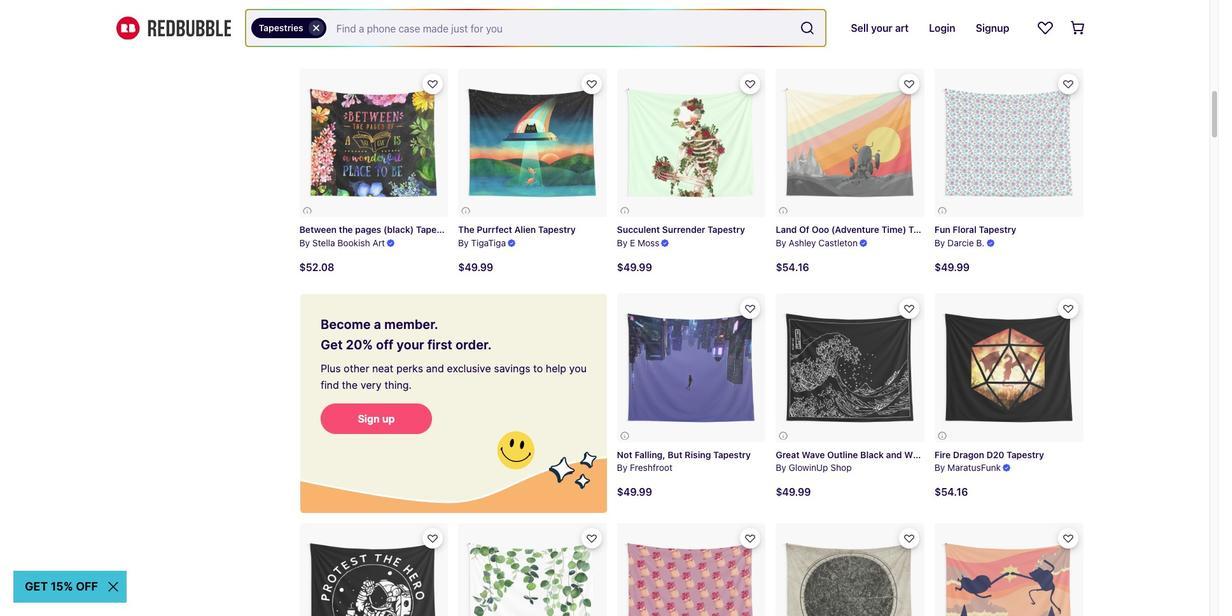 Task type: locate. For each thing, give the bounding box(es) containing it.
by for by ashley castleton
[[776, 238, 787, 248]]

tapestries button
[[251, 18, 326, 38]]

by for by kateissketchy
[[300, 12, 310, 23]]

0 vertical spatial $52.08
[[300, 37, 335, 48]]

fire dragon d20 tapestry image
[[935, 294, 1084, 442]]

by down between
[[300, 238, 310, 248]]

by laurelmae
[[935, 12, 991, 23]]

protest the hero tapestry image
[[300, 523, 448, 616]]

constellations of the northern hemisphere on vintage paper tapestry image
[[776, 523, 925, 616]]

between
[[300, 224, 337, 235]]

not falling, but rising tapestry by freshfroot
[[617, 449, 751, 473]]

by down fire
[[935, 463, 946, 473]]

tapestry
[[416, 224, 454, 235], [539, 224, 576, 235], [909, 224, 947, 235], [708, 224, 746, 235], [980, 224, 1017, 235], [932, 449, 970, 460], [714, 449, 751, 460], [1007, 449, 1045, 460]]

modal overlay box frame element
[[300, 294, 607, 513]]

tapestries
[[259, 22, 304, 33]]

rapho
[[471, 12, 495, 23]]

by e moss
[[617, 238, 660, 248]]

$49.99
[[935, 37, 970, 48], [459, 262, 494, 273], [617, 262, 653, 273], [935, 262, 970, 273], [776, 487, 812, 498], [617, 487, 653, 498]]

castleton
[[819, 238, 858, 248]]

ooo
[[812, 224, 830, 235]]

rising
[[685, 449, 712, 460]]

$52.08 for stella
[[300, 262, 335, 273]]

2 $52.08 from the top
[[300, 262, 335, 273]]

1 vertical spatial $52.08
[[300, 262, 335, 273]]

tapestry up by maratusfunk
[[932, 449, 970, 460]]

dragon
[[954, 449, 985, 460]]

$49.99 for succulent
[[617, 262, 653, 273]]

$54.16 link
[[617, 0, 766, 58]]

by stella bookish art
[[300, 238, 385, 248]]

$54.16 for by rapho
[[459, 37, 492, 48]]

land of ooo (adventure time) tapestry
[[776, 224, 947, 235]]

by down not
[[617, 463, 628, 473]]

(black)
[[384, 224, 414, 235]]

falling,
[[635, 449, 666, 460]]

$54.16
[[459, 37, 492, 48], [617, 37, 651, 48], [776, 262, 810, 273], [935, 487, 969, 498]]

by left laurelmae at right top
[[935, 12, 946, 23]]

land of ooo (adventure time) tapestry image
[[776, 69, 925, 217]]

moss
[[638, 238, 660, 248]]

the
[[339, 224, 353, 235]]

between the pages (black) tapestry
[[300, 224, 454, 235]]

eucalyptus watercolor 2  tapestry image
[[459, 523, 607, 616]]

by for by rapho
[[459, 12, 469, 23]]

d20
[[987, 449, 1005, 460]]

$52.08 for kateissketchy
[[300, 37, 335, 48]]

redbubble logo image
[[116, 16, 231, 40]]

by left kateissketchy at the left of page
[[300, 12, 310, 23]]

outline
[[828, 449, 859, 460]]

jar of candy hearts valentine tapestry image
[[617, 523, 766, 616]]

glowinup
[[789, 463, 829, 473]]

land
[[776, 224, 797, 235]]

$49.99 down by darcie b.
[[935, 262, 970, 273]]

by up $56.24
[[776, 12, 787, 23]]

by for by nicebleed
[[776, 12, 787, 23]]

$49.99 down by laurelmae
[[935, 37, 970, 48]]

great wave outline black and white tapestry image
[[776, 294, 925, 442]]

by left e
[[617, 238, 628, 248]]

purrfect
[[477, 224, 513, 235]]

$54.16 for by maratusfunk
[[935, 487, 969, 498]]

by inside not falling, but rising tapestry by freshfroot
[[617, 463, 628, 473]]

$52.08 down by kateissketchy
[[300, 37, 335, 48]]

nicebleed
[[789, 12, 829, 23]]

1 $52.08 from the top
[[300, 37, 335, 48]]

by
[[300, 12, 310, 23], [459, 12, 469, 23], [776, 12, 787, 23], [935, 12, 946, 23], [300, 238, 310, 248], [459, 238, 469, 248], [776, 238, 787, 248], [617, 238, 628, 248], [935, 238, 946, 248], [776, 463, 787, 473], [617, 463, 628, 473], [935, 463, 946, 473]]

succulent surrender tapestry image
[[617, 69, 766, 217]]

and
[[887, 449, 903, 460]]

tapestry right rising
[[714, 449, 751, 460]]

by down land
[[776, 238, 787, 248]]

succulent surrender tapestry
[[617, 224, 746, 235]]

shop
[[831, 463, 852, 473]]

by down the
[[459, 238, 469, 248]]

the purrfect alien  tapestry image
[[459, 69, 607, 217]]

tapestry left the
[[416, 224, 454, 235]]

tapestry right alien
[[539, 224, 576, 235]]

by down great
[[776, 463, 787, 473]]

pages
[[355, 224, 381, 235]]

great wave outline black and white tapestry by glowinup shop
[[776, 449, 970, 473]]

by left the rapho
[[459, 12, 469, 23]]

white
[[905, 449, 930, 460]]

black
[[861, 449, 884, 460]]

(adventure
[[832, 224, 880, 235]]

tapestry right d20
[[1007, 449, 1045, 460]]

by for by stella bookish art
[[300, 238, 310, 248]]

epic fist bump! (adventure time) tapestry image
[[935, 523, 1084, 616]]

$52.08 down stella on the top left
[[300, 262, 335, 273]]

$49.99 down e
[[617, 262, 653, 273]]

$49.99 down by tigatiga at the left of the page
[[459, 262, 494, 273]]

wave
[[802, 449, 825, 460]]

ashley
[[789, 238, 817, 248]]

of
[[800, 224, 810, 235]]

maratusfunk
[[948, 463, 1002, 473]]

by down fun
[[935, 238, 946, 248]]

$52.08
[[300, 37, 335, 48], [300, 262, 335, 273]]



Task type: vqa. For each thing, say whether or not it's contained in the screenshot.
$54.16
yes



Task type: describe. For each thing, give the bounding box(es) containing it.
$49.99 for fun
[[935, 262, 970, 273]]

tigatiga
[[471, 238, 506, 248]]

$54.16 for by ashley castleton
[[776, 262, 810, 273]]

by ashley castleton
[[776, 238, 858, 248]]

laurelmae
[[948, 12, 991, 23]]

e
[[630, 238, 636, 248]]

fire
[[935, 449, 951, 460]]

fun
[[935, 224, 951, 235]]

by rapho
[[459, 12, 495, 23]]

fun floral tapestry image
[[935, 69, 1084, 217]]

not
[[617, 449, 633, 460]]

$49.99 for the
[[459, 262, 494, 273]]

by for by e moss
[[617, 238, 628, 248]]

Search term search field
[[326, 10, 796, 46]]

tapestry inside "great wave outline black and white tapestry by glowinup shop"
[[932, 449, 970, 460]]

floral
[[953, 224, 977, 235]]

by kateissketchy
[[300, 12, 371, 23]]

by for by darcie b.
[[935, 238, 946, 248]]

art
[[373, 238, 385, 248]]

succulent
[[617, 224, 660, 235]]

but
[[668, 449, 683, 460]]

fun floral tapestry
[[935, 224, 1017, 235]]

Tapestries field
[[246, 10, 826, 46]]

tapestry up b. at the right
[[980, 224, 1017, 235]]

by nicebleed
[[776, 12, 829, 23]]

great
[[776, 449, 800, 460]]

tapestry right surrender
[[708, 224, 746, 235]]

not falling, but rising tapestry image
[[617, 294, 766, 442]]

tapestry right 'time)'
[[909, 224, 947, 235]]

alien
[[515, 224, 536, 235]]

the purrfect alien  tapestry
[[459, 224, 576, 235]]

b.
[[977, 238, 985, 248]]

time)
[[882, 224, 907, 235]]

by for by maratusfunk
[[935, 463, 946, 473]]

the
[[459, 224, 475, 235]]

bookish
[[338, 238, 370, 248]]

darcie
[[948, 238, 975, 248]]

freshfroot
[[630, 463, 673, 473]]

$49.99 down the freshfroot
[[617, 487, 653, 498]]

by inside "great wave outline black and white tapestry by glowinup shop"
[[776, 463, 787, 473]]

$49.99 for by
[[935, 37, 970, 48]]

tapestry inside not falling, but rising tapestry by freshfroot
[[714, 449, 751, 460]]

by for by laurelmae
[[935, 12, 946, 23]]

$56.24
[[776, 37, 811, 48]]

kateissketchy
[[312, 12, 371, 23]]

by maratusfunk
[[935, 463, 1002, 473]]

$49.99 down glowinup
[[776, 487, 812, 498]]

surrender
[[663, 224, 706, 235]]

by tigatiga
[[459, 238, 506, 248]]

by darcie b.
[[935, 238, 985, 248]]

by for by tigatiga
[[459, 238, 469, 248]]

fire dragon d20 tapestry
[[935, 449, 1045, 460]]

between the pages (black) tapestry image
[[300, 69, 448, 217]]

stella
[[312, 238, 335, 248]]



